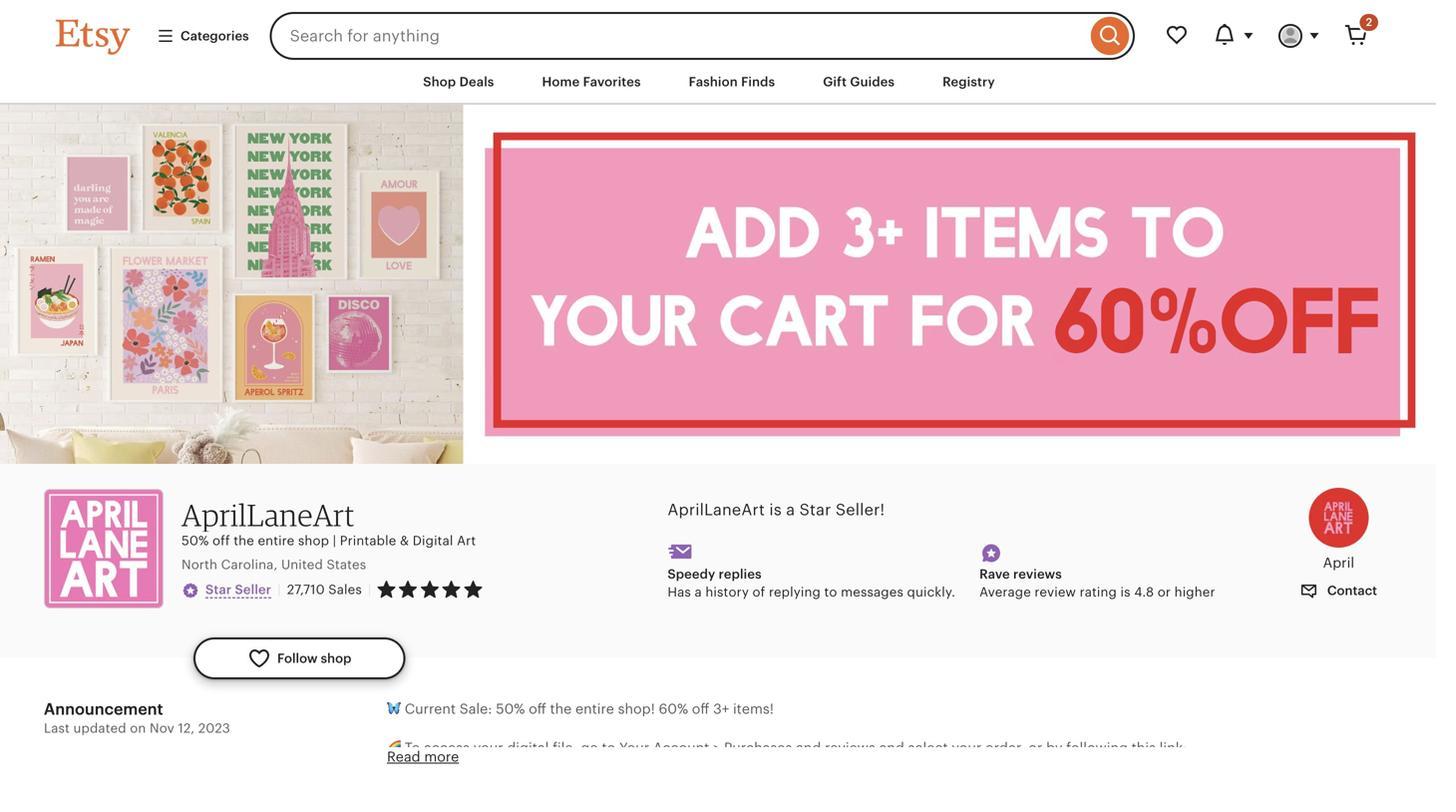 Task type: locate. For each thing, give the bounding box(es) containing it.
your left order,
[[952, 740, 982, 756]]

0 vertical spatial to
[[825, 585, 838, 600]]

seller
[[235, 582, 272, 597]]

shop up the united
[[298, 533, 329, 548]]

and
[[796, 740, 822, 756], [880, 740, 905, 756]]

None search field
[[270, 12, 1136, 60]]

0 vertical spatial reviews
[[1014, 567, 1063, 582]]

categories button
[[142, 18, 264, 54]]

1 horizontal spatial or
[[1158, 585, 1172, 600]]

1 horizontal spatial entire
[[576, 701, 615, 717]]

april
[[1324, 555, 1355, 571]]

to inside speedy replies has a history of replying to messages quickly.
[[825, 585, 838, 600]]

to right replying
[[825, 585, 838, 600]]

follow
[[277, 651, 318, 666]]

is left 4.8
[[1121, 585, 1131, 600]]

and right the purchases
[[796, 740, 822, 756]]

is
[[770, 501, 782, 519], [1121, 585, 1131, 600]]

0 horizontal spatial your
[[474, 740, 504, 756]]

menu bar containing categories
[[0, 0, 1437, 105]]

1 horizontal spatial star
[[800, 501, 832, 519]]

home
[[542, 74, 580, 89]]

| right sales
[[368, 582, 372, 597]]

1 vertical spatial star
[[206, 582, 232, 597]]

0 horizontal spatial to
[[602, 740, 616, 756]]

categories banner
[[20, 0, 1417, 60]]

review
[[1035, 585, 1077, 600]]

0 horizontal spatial is
[[770, 501, 782, 519]]

2 horizontal spatial |
[[368, 582, 372, 597]]

0 horizontal spatial aprillaneart
[[182, 496, 355, 533]]

reviews up "review"
[[1014, 567, 1063, 582]]

1 horizontal spatial and
[[880, 740, 905, 756]]

history
[[706, 585, 749, 600]]

reviews
[[1014, 567, 1063, 582], [825, 740, 876, 756]]

0 horizontal spatial 50%
[[182, 533, 209, 548]]

0 horizontal spatial entire
[[258, 533, 295, 548]]

registry link
[[928, 64, 1011, 100]]

art
[[457, 533, 476, 548]]

1 horizontal spatial the
[[550, 701, 572, 717]]

3+
[[714, 701, 730, 717]]

off up digital on the bottom
[[529, 701, 547, 717]]

on
[[130, 721, 146, 736]]

0 vertical spatial or
[[1158, 585, 1172, 600]]

0 vertical spatial shop
[[298, 533, 329, 548]]

1 horizontal spatial your
[[952, 740, 982, 756]]

to for your
[[602, 740, 616, 756]]

0 vertical spatial a
[[787, 501, 796, 519]]

1 vertical spatial entire
[[576, 701, 615, 717]]

12,
[[178, 721, 195, 736]]

entire up go
[[576, 701, 615, 717]]

1 vertical spatial or
[[1029, 740, 1043, 756]]

1 horizontal spatial |
[[333, 533, 336, 548]]

1 vertical spatial 50%
[[496, 701, 525, 717]]

🌈
[[387, 740, 401, 756]]

2
[[1367, 16, 1373, 28]]

contact
[[1325, 583, 1378, 598]]

your left digital on the bottom
[[474, 740, 504, 756]]

rave
[[980, 567, 1011, 582]]

aprillaneart inside aprillaneart 50% off the entire shop | printable & digital art
[[182, 496, 355, 533]]

0 horizontal spatial off
[[213, 533, 230, 548]]

shop right follow
[[321, 651, 352, 666]]

shop inside aprillaneart 50% off the entire shop | printable & digital art
[[298, 533, 329, 548]]

your
[[474, 740, 504, 756], [952, 740, 982, 756]]

1 vertical spatial shop
[[321, 651, 352, 666]]

aprillaneart up north carolina, united states
[[182, 496, 355, 533]]

or left by
[[1029, 740, 1043, 756]]

a left the seller!
[[787, 501, 796, 519]]

1 vertical spatial is
[[1121, 585, 1131, 600]]

of
[[753, 585, 766, 600]]

aprillaneart 50% off the entire shop | printable & digital art
[[182, 496, 476, 548]]

shop deals
[[423, 74, 494, 89]]

0 vertical spatial star
[[800, 501, 832, 519]]

a
[[787, 501, 796, 519], [695, 585, 702, 600]]

aprillaneart up the replies
[[668, 501, 765, 519]]

0 horizontal spatial and
[[796, 740, 822, 756]]

| 27,710 sales |
[[277, 582, 372, 598]]

select
[[909, 740, 949, 756]]

read more link
[[387, 749, 459, 765]]

or
[[1158, 585, 1172, 600], [1029, 740, 1043, 756]]

star left the seller!
[[800, 501, 832, 519]]

50% right the sale:
[[496, 701, 525, 717]]

1 vertical spatial the
[[550, 701, 572, 717]]

reviews left select
[[825, 740, 876, 756]]

entire
[[258, 533, 295, 548], [576, 701, 615, 717]]

to
[[405, 740, 420, 756]]

file,
[[553, 740, 577, 756]]

deals
[[460, 74, 494, 89]]

purchases
[[724, 740, 793, 756]]

| inside aprillaneart 50% off the entire shop | printable & digital art
[[333, 533, 336, 548]]

states
[[327, 557, 367, 572]]

shop deals link
[[408, 64, 509, 100]]

or right 4.8
[[1158, 585, 1172, 600]]

menu bar
[[0, 0, 1437, 105], [20, 60, 1417, 105]]

0 horizontal spatial a
[[695, 585, 702, 600]]

shop
[[298, 533, 329, 548], [321, 651, 352, 666]]

off up north
[[213, 533, 230, 548]]

0 vertical spatial 50%
[[182, 533, 209, 548]]

&
[[400, 533, 409, 548]]

0 vertical spatial entire
[[258, 533, 295, 548]]

|
[[333, 533, 336, 548], [277, 582, 281, 598], [368, 582, 372, 597]]

1 horizontal spatial to
[[825, 585, 838, 600]]

categories
[[181, 28, 249, 43]]

50%
[[182, 533, 209, 548], [496, 701, 525, 717]]

home favorites link
[[527, 64, 656, 100]]

to for messages
[[825, 585, 838, 600]]

Search for anything text field
[[270, 12, 1087, 60]]

star right 'star_seller' icon
[[206, 582, 232, 597]]

guides
[[851, 74, 895, 89]]

1 vertical spatial to
[[602, 740, 616, 756]]

north carolina, united states
[[182, 557, 367, 572]]

aprillaneart for aprillaneart is a star seller!
[[668, 501, 765, 519]]

is up speedy replies has a history of replying to messages quickly.
[[770, 501, 782, 519]]

a right the has
[[695, 585, 702, 600]]

rating
[[1080, 585, 1118, 600]]

1 horizontal spatial reviews
[[1014, 567, 1063, 582]]

aprillaneart
[[182, 496, 355, 533], [668, 501, 765, 519]]

off left 3+
[[692, 701, 710, 717]]

🦋 current sale: 50% off the entire shop! 60% off 3+ items!
[[387, 701, 774, 717]]

by
[[1047, 740, 1063, 756]]

speedy replies has a history of replying to messages quickly.
[[668, 567, 956, 600]]

1 vertical spatial reviews
[[825, 740, 876, 756]]

1 horizontal spatial is
[[1121, 585, 1131, 600]]

speedy
[[668, 567, 716, 582]]

digital
[[413, 533, 454, 548]]

1 horizontal spatial aprillaneart
[[668, 501, 765, 519]]

the
[[234, 533, 254, 548], [550, 701, 572, 717]]

| up states
[[333, 533, 336, 548]]

entire inside aprillaneart 50% off the entire shop | printable & digital art
[[258, 533, 295, 548]]

0 horizontal spatial the
[[234, 533, 254, 548]]

to right go
[[602, 740, 616, 756]]

replying
[[769, 585, 821, 600]]

aprillaneart for aprillaneart 50% off the entire shop | printable & digital art
[[182, 496, 355, 533]]

0 vertical spatial the
[[234, 533, 254, 548]]

shop!
[[618, 701, 655, 717]]

50% up north
[[182, 533, 209, 548]]

last
[[44, 721, 70, 736]]

entire up north carolina, united states
[[258, 533, 295, 548]]

50% inside aprillaneart 50% off the entire shop | printable & digital art
[[182, 533, 209, 548]]

and left select
[[880, 740, 905, 756]]

a inside speedy replies has a history of replying to messages quickly.
[[695, 585, 702, 600]]

is inside rave reviews average review rating is 4.8 or higher
[[1121, 585, 1131, 600]]

to
[[825, 585, 838, 600], [602, 740, 616, 756]]

fashion finds
[[689, 74, 776, 89]]

1 horizontal spatial a
[[787, 501, 796, 519]]

the up carolina, at the bottom
[[234, 533, 254, 548]]

| inside | 27,710 sales |
[[368, 582, 372, 597]]

the up file,
[[550, 701, 572, 717]]

menu bar containing shop deals
[[20, 60, 1417, 105]]

replies
[[719, 567, 762, 582]]

off
[[213, 533, 230, 548], [529, 701, 547, 717], [692, 701, 710, 717]]

april link
[[1286, 488, 1393, 573]]

🌈 to access your digital file, go to your account > purchases and reviews and select your order, or by following this link:
[[387, 740, 1188, 756]]

star seller
[[206, 582, 272, 597]]

current
[[405, 701, 456, 717]]

1 vertical spatial a
[[695, 585, 702, 600]]

0 horizontal spatial star
[[206, 582, 232, 597]]

| down north carolina, united states
[[277, 582, 281, 598]]



Task type: describe. For each thing, give the bounding box(es) containing it.
star inside star seller button
[[206, 582, 232, 597]]

>
[[713, 740, 721, 756]]

0 vertical spatial is
[[770, 501, 782, 519]]

the inside aprillaneart 50% off the entire shop | printable & digital art
[[234, 533, 254, 548]]

items!
[[733, 701, 774, 717]]

1 horizontal spatial 50%
[[496, 701, 525, 717]]

gift guides
[[823, 74, 895, 89]]

🦋
[[387, 701, 401, 717]]

seller!
[[836, 501, 885, 519]]

printable
[[340, 533, 397, 548]]

carolina,
[[221, 557, 278, 572]]

link:
[[1160, 740, 1188, 756]]

your
[[620, 740, 650, 756]]

announcement last updated on nov 12, 2023
[[44, 700, 230, 736]]

read
[[387, 749, 421, 765]]

fashion finds link
[[674, 64, 790, 100]]

order,
[[986, 740, 1025, 756]]

nov
[[150, 721, 174, 736]]

access
[[424, 740, 470, 756]]

1 your from the left
[[474, 740, 504, 756]]

read more
[[387, 749, 459, 765]]

following
[[1067, 740, 1129, 756]]

shop
[[423, 74, 456, 89]]

2023
[[198, 721, 230, 736]]

digital
[[507, 740, 549, 756]]

or inside rave reviews average review rating is 4.8 or higher
[[1158, 585, 1172, 600]]

1 horizontal spatial off
[[529, 701, 547, 717]]

rave reviews average review rating is 4.8 or higher
[[980, 567, 1216, 600]]

quickly.
[[908, 585, 956, 600]]

this
[[1132, 740, 1156, 756]]

average
[[980, 585, 1032, 600]]

north
[[182, 557, 218, 572]]

home favorites
[[542, 74, 641, 89]]

0 horizontal spatial |
[[277, 582, 281, 598]]

updated
[[73, 721, 126, 736]]

4.8
[[1135, 585, 1155, 600]]

registry
[[943, 74, 996, 89]]

united
[[281, 557, 323, 572]]

has
[[668, 585, 691, 600]]

2 your from the left
[[952, 740, 982, 756]]

0 horizontal spatial reviews
[[825, 740, 876, 756]]

contact button
[[1286, 573, 1393, 610]]

account
[[653, 740, 710, 756]]

sale:
[[460, 701, 492, 717]]

sales
[[329, 582, 362, 597]]

finds
[[741, 74, 776, 89]]

star seller button
[[182, 580, 272, 600]]

reviews inside rave reviews average review rating is 4.8 or higher
[[1014, 567, 1063, 582]]

off inside aprillaneart 50% off the entire shop | printable & digital art
[[213, 533, 230, 548]]

shop inside follow shop button
[[321, 651, 352, 666]]

messages
[[841, 585, 904, 600]]

follow shop
[[277, 651, 352, 666]]

more
[[424, 749, 459, 765]]

fashion
[[689, 74, 738, 89]]

0 horizontal spatial or
[[1029, 740, 1043, 756]]

1 and from the left
[[796, 740, 822, 756]]

gift
[[823, 74, 847, 89]]

27,710
[[287, 582, 325, 597]]

star_seller image
[[182, 582, 200, 600]]

2 and from the left
[[880, 740, 905, 756]]

higher
[[1175, 585, 1216, 600]]

none search field inside categories banner
[[270, 12, 1136, 60]]

gift guides link
[[808, 64, 910, 100]]

60%
[[659, 701, 689, 717]]

2 link
[[1333, 12, 1381, 60]]

follow shop button
[[194, 638, 406, 680]]

announcement
[[44, 700, 163, 718]]

april image
[[1310, 488, 1369, 548]]

aprillaneart is a star seller!
[[668, 501, 885, 519]]

favorites
[[583, 74, 641, 89]]

go
[[581, 740, 599, 756]]

2 horizontal spatial off
[[692, 701, 710, 717]]



Task type: vqa. For each thing, say whether or not it's contained in the screenshot.
Weddings
no



